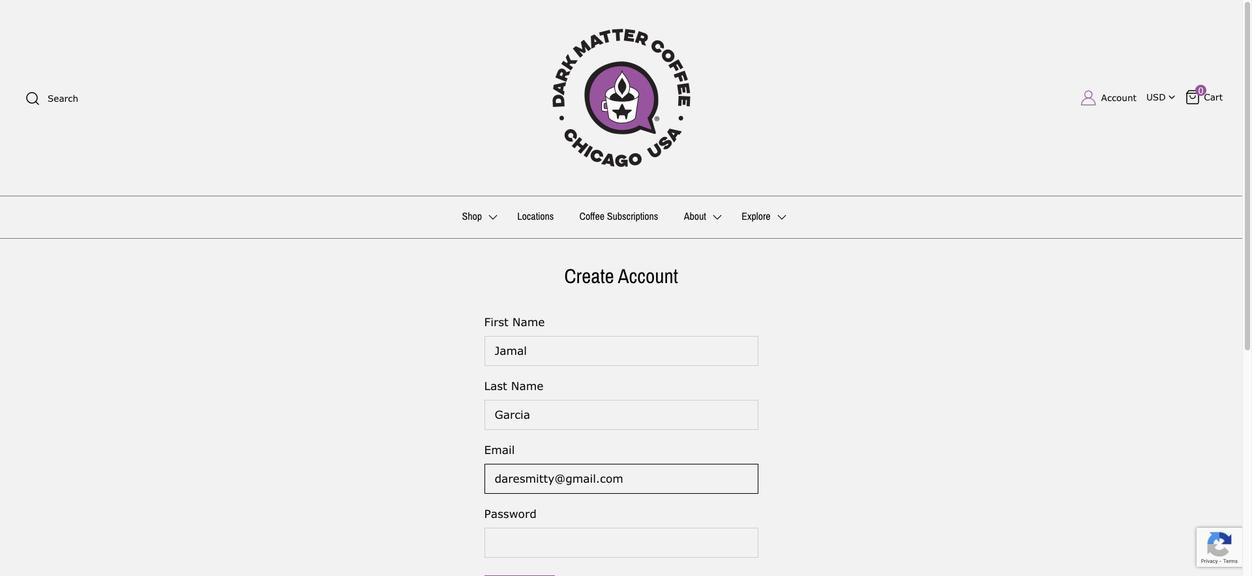 Task type: vqa. For each thing, say whether or not it's contained in the screenshot.
"Youtube" image
no



Task type: locate. For each thing, give the bounding box(es) containing it.
None field
[[1144, 84, 1179, 102]]

ae account image
[[1081, 90, 1097, 106]]

None password field
[[484, 528, 758, 558]]

dark matter coffee image
[[524, 0, 719, 196]]

None email field
[[484, 464, 758, 494]]

None text field
[[1144, 84, 1179, 102], [484, 336, 758, 366], [484, 400, 758, 430], [1144, 84, 1179, 102], [484, 336, 758, 366], [484, 400, 758, 430]]



Task type: describe. For each thing, give the bounding box(es) containing it.
primary navigation navigation
[[0, 196, 1243, 238]]



